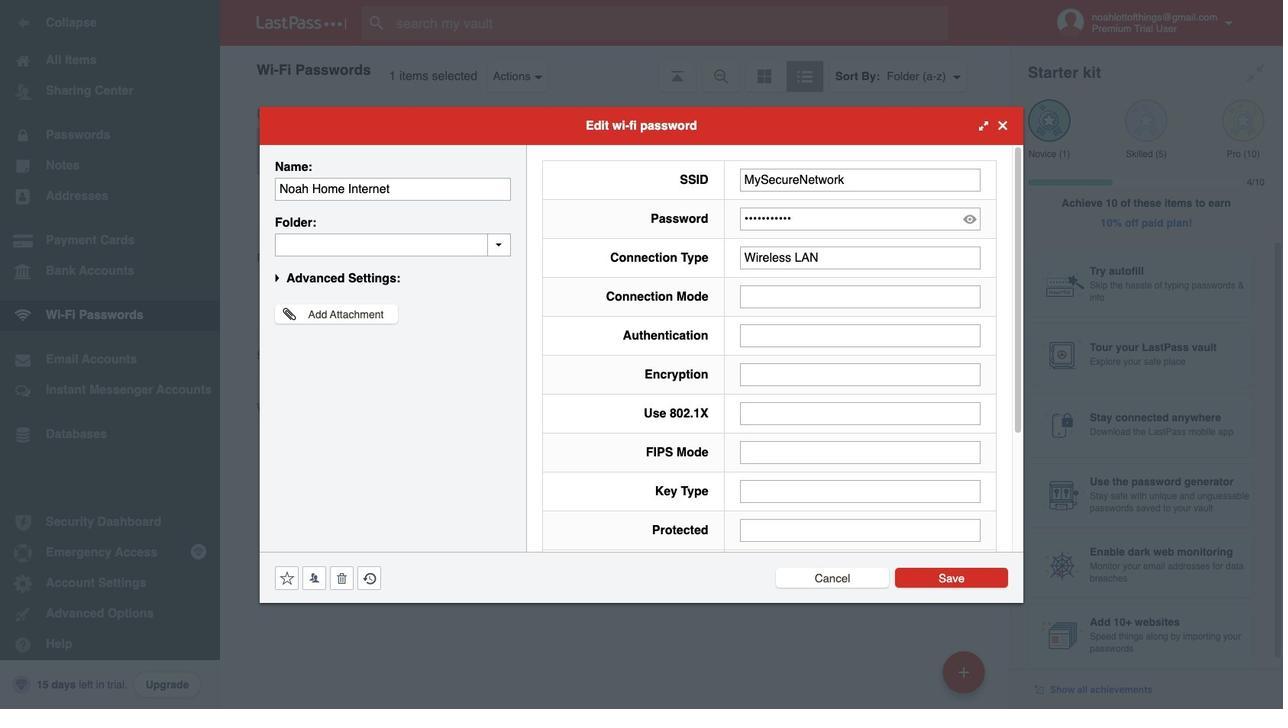 Task type: vqa. For each thing, say whether or not it's contained in the screenshot.
New item Element
no



Task type: describe. For each thing, give the bounding box(es) containing it.
new item navigation
[[938, 647, 995, 710]]

search my vault text field
[[362, 6, 973, 40]]



Task type: locate. For each thing, give the bounding box(es) containing it.
vault options navigation
[[220, 46, 1010, 92]]

lastpass image
[[257, 16, 347, 30]]

new item image
[[959, 667, 970, 678]]

None text field
[[740, 168, 981, 191], [275, 178, 511, 201], [275, 233, 511, 256], [740, 246, 981, 269], [740, 363, 981, 386], [740, 402, 981, 425], [740, 441, 981, 464], [740, 519, 981, 542], [740, 168, 981, 191], [275, 178, 511, 201], [275, 233, 511, 256], [740, 246, 981, 269], [740, 363, 981, 386], [740, 402, 981, 425], [740, 441, 981, 464], [740, 519, 981, 542]]

main navigation navigation
[[0, 0, 220, 710]]

None password field
[[740, 207, 981, 230]]

None text field
[[740, 285, 981, 308], [740, 324, 981, 347], [740, 480, 981, 503], [740, 285, 981, 308], [740, 324, 981, 347], [740, 480, 981, 503]]

dialog
[[260, 107, 1024, 700]]

Search search field
[[362, 6, 973, 40]]



